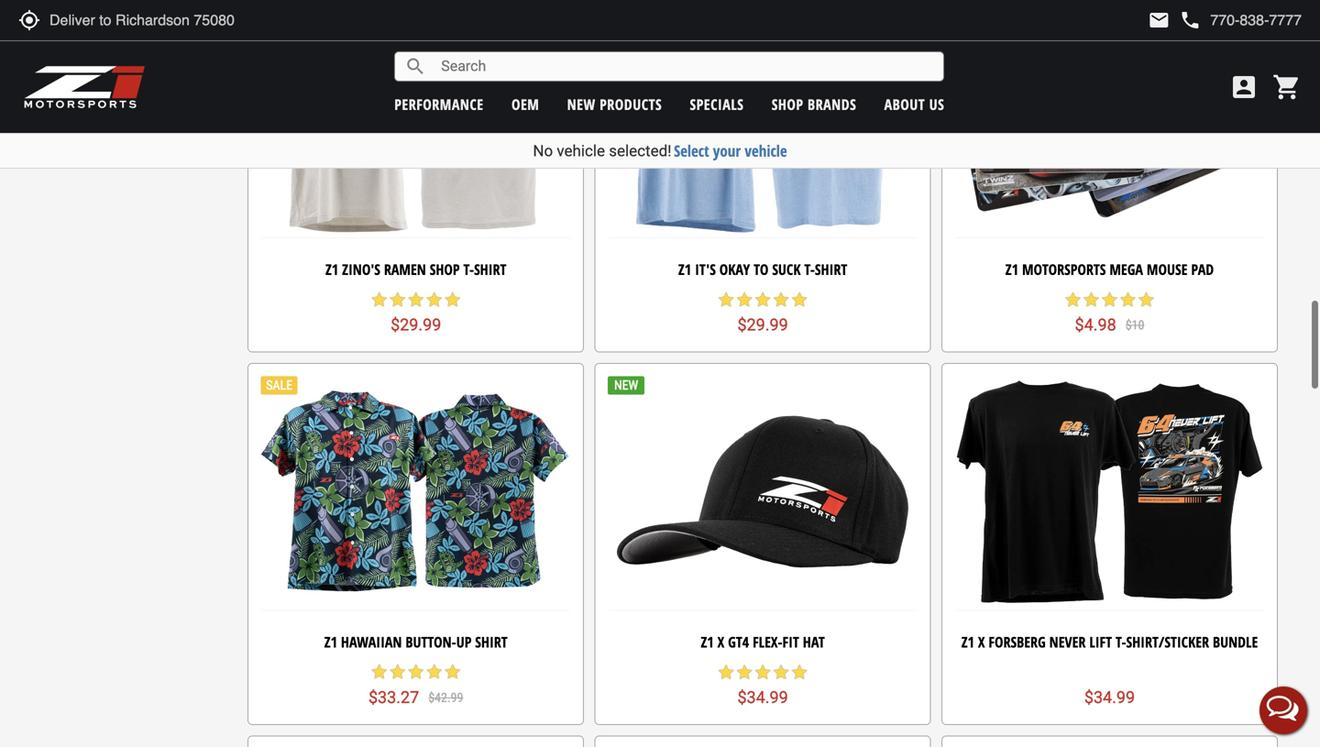 Task type: describe. For each thing, give the bounding box(es) containing it.
2 $34.99 from the left
[[1085, 688, 1135, 708]]

fit
[[783, 632, 799, 652]]

z1 for z1 it's okay to suck t-shirt
[[678, 260, 692, 279]]

oem
[[512, 94, 539, 114]]

button-
[[406, 632, 456, 652]]

shopping_cart link
[[1268, 72, 1302, 102]]

about
[[885, 94, 925, 114]]

okay
[[720, 260, 750, 279]]

to
[[754, 260, 769, 279]]

z1 motorsports mega mouse pad
[[1006, 260, 1214, 279]]

1 horizontal spatial vehicle
[[745, 140, 787, 161]]

forsberg
[[989, 632, 1046, 652]]

shop brands
[[772, 94, 857, 114]]

$10
[[1126, 318, 1145, 333]]

ramen
[[384, 260, 426, 279]]

shirt right 'up'
[[475, 632, 508, 652]]

about us
[[885, 94, 945, 114]]

new products link
[[567, 94, 662, 114]]

your
[[713, 140, 741, 161]]

t- for z1 x forsberg never lift t-shirt/sticker bundle
[[1116, 632, 1127, 652]]

no vehicle selected! select your vehicle
[[533, 140, 787, 161]]

motorsports
[[1022, 260, 1106, 279]]

star star star star star $33.27 $42.99
[[369, 663, 464, 707]]

specials link
[[690, 94, 744, 114]]

account_box link
[[1225, 72, 1264, 102]]

0 horizontal spatial shop
[[430, 260, 460, 279]]

hat
[[803, 632, 825, 652]]

x for forsberg
[[978, 632, 985, 652]]

shop brands link
[[772, 94, 857, 114]]

$29.99 for to
[[738, 316, 788, 335]]

$29.99 for shop
[[391, 316, 441, 335]]

z1 for z1 x forsberg never lift t-shirt/sticker bundle
[[962, 632, 975, 652]]

star star star star star $4.98 $10
[[1064, 291, 1156, 335]]

mouse
[[1147, 260, 1188, 279]]

shirt right 'ramen'
[[474, 260, 507, 279]]

0 horizontal spatial t-
[[464, 260, 474, 279]]

phone link
[[1180, 9, 1302, 31]]

shirt/sticker
[[1127, 632, 1210, 652]]

products
[[600, 94, 662, 114]]

Search search field
[[427, 52, 944, 81]]

z1 it's okay to suck t-shirt
[[678, 260, 848, 279]]

lift
[[1090, 632, 1112, 652]]

x for gt4
[[718, 632, 725, 652]]

z1 for z1 zino's ramen shop t-shirt
[[325, 260, 339, 279]]

shirt right suck
[[815, 260, 848, 279]]

mail
[[1148, 9, 1170, 31]]

my_location
[[18, 9, 40, 31]]

vehicle inside no vehicle selected! select your vehicle
[[557, 142, 605, 160]]

t- for z1 it's okay to suck t-shirt
[[805, 260, 815, 279]]

flex-
[[753, 632, 783, 652]]

mail phone
[[1148, 9, 1202, 31]]

z1 zino's ramen shop t-shirt
[[325, 260, 507, 279]]

star star star star star $29.99 for shop
[[370, 291, 462, 335]]

performance
[[395, 94, 484, 114]]

selected!
[[609, 142, 672, 160]]

$33.27
[[369, 688, 419, 707]]

up
[[456, 632, 472, 652]]

pad
[[1191, 260, 1214, 279]]



Task type: vqa. For each thing, say whether or not it's contained in the screenshot.
'account_box'
yes



Task type: locate. For each thing, give the bounding box(es) containing it.
it's
[[695, 260, 716, 279]]

select your vehicle link
[[674, 140, 787, 161]]

0 horizontal spatial star star star star star $29.99
[[370, 291, 462, 335]]

shopping_cart
[[1273, 72, 1302, 102]]

shirt
[[474, 260, 507, 279], [815, 260, 848, 279], [475, 632, 508, 652]]

$34.99
[[738, 688, 788, 708], [1085, 688, 1135, 708]]

brands
[[808, 94, 857, 114]]

star star star star star $29.99 down the z1 zino's ramen shop t-shirt
[[370, 291, 462, 335]]

never
[[1050, 632, 1086, 652]]

mail link
[[1148, 9, 1170, 31]]

t-
[[464, 260, 474, 279], [805, 260, 815, 279], [1116, 632, 1127, 652]]

phone
[[1180, 9, 1202, 31]]

$42.99
[[428, 690, 464, 706]]

t- right suck
[[805, 260, 815, 279]]

vehicle
[[745, 140, 787, 161], [557, 142, 605, 160]]

0 vertical spatial shop
[[772, 94, 804, 114]]

shop left brands
[[772, 94, 804, 114]]

mega
[[1110, 260, 1143, 279]]

specials
[[690, 94, 744, 114]]

1 x from the left
[[718, 632, 725, 652]]

1 horizontal spatial shop
[[772, 94, 804, 114]]

1 horizontal spatial star star star star star $29.99
[[717, 291, 809, 335]]

z1 left hawaiian
[[324, 632, 337, 652]]

z1 for z1 hawaiian button-up shirt
[[324, 632, 337, 652]]

search
[[405, 55, 427, 77]]

x left the forsberg
[[978, 632, 985, 652]]

1 horizontal spatial x
[[978, 632, 985, 652]]

account_box
[[1230, 72, 1259, 102]]

star star star star star $34.99
[[717, 663, 809, 708]]

z1 left the forsberg
[[962, 632, 975, 652]]

vehicle right your
[[745, 140, 787, 161]]

about us link
[[885, 94, 945, 114]]

1 horizontal spatial $34.99
[[1085, 688, 1135, 708]]

z1 hawaiian button-up shirt
[[324, 632, 508, 652]]

suck
[[772, 260, 801, 279]]

x left gt4
[[718, 632, 725, 652]]

no
[[533, 142, 553, 160]]

star
[[1064, 291, 1082, 309], [1082, 291, 1101, 309], [1101, 291, 1119, 309], [1119, 291, 1138, 309], [1138, 291, 1156, 309], [370, 291, 389, 309], [389, 291, 407, 309], [407, 291, 425, 309], [425, 291, 444, 309], [444, 291, 462, 309], [717, 291, 736, 309], [736, 291, 754, 309], [754, 291, 772, 309], [772, 291, 791, 309], [791, 291, 809, 309], [370, 663, 389, 682], [389, 663, 407, 682], [407, 663, 425, 682], [425, 663, 444, 682], [444, 663, 462, 682], [717, 663, 736, 682], [736, 663, 754, 682], [754, 663, 772, 682], [772, 663, 791, 682], [791, 663, 809, 682]]

1 horizontal spatial t-
[[805, 260, 815, 279]]

z1 motorsports logo image
[[23, 64, 146, 110]]

0 horizontal spatial $34.99
[[738, 688, 788, 708]]

1 $34.99 from the left
[[738, 688, 788, 708]]

$34.99 inside the star star star star star $34.99
[[738, 688, 788, 708]]

hawaiian
[[341, 632, 402, 652]]

$34.99 down z1 x forsberg never lift t-shirt/sticker bundle
[[1085, 688, 1135, 708]]

star star star star star $29.99 down z1 it's okay to suck t-shirt
[[717, 291, 809, 335]]

z1 for z1 x gt4 flex-fit hat
[[701, 632, 714, 652]]

$29.99 down z1 it's okay to suck t-shirt
[[738, 316, 788, 335]]

x
[[718, 632, 725, 652], [978, 632, 985, 652]]

new products
[[567, 94, 662, 114]]

$34.99 down z1 x gt4 flex-fit hat
[[738, 688, 788, 708]]

2 $29.99 from the left
[[738, 316, 788, 335]]

us
[[929, 94, 945, 114]]

select
[[674, 140, 709, 161]]

0 horizontal spatial x
[[718, 632, 725, 652]]

t- right lift
[[1116, 632, 1127, 652]]

$29.99
[[391, 316, 441, 335], [738, 316, 788, 335]]

2 x from the left
[[978, 632, 985, 652]]

star star star star star $29.99 for to
[[717, 291, 809, 335]]

z1 left zino's
[[325, 260, 339, 279]]

z1 x gt4 flex-fit hat
[[701, 632, 825, 652]]

z1 left the motorsports
[[1006, 260, 1019, 279]]

vehicle right no
[[557, 142, 605, 160]]

2 horizontal spatial t-
[[1116, 632, 1127, 652]]

zino's
[[342, 260, 380, 279]]

performance link
[[395, 94, 484, 114]]

z1 x forsberg never lift t-shirt/sticker bundle
[[962, 632, 1258, 652]]

2 star star star star star $29.99 from the left
[[717, 291, 809, 335]]

shop
[[772, 94, 804, 114], [430, 260, 460, 279]]

z1
[[325, 260, 339, 279], [678, 260, 692, 279], [1006, 260, 1019, 279], [324, 632, 337, 652], [701, 632, 714, 652], [962, 632, 975, 652]]

1 vertical spatial shop
[[430, 260, 460, 279]]

oem link
[[512, 94, 539, 114]]

0 horizontal spatial vehicle
[[557, 142, 605, 160]]

$4.98
[[1075, 315, 1117, 335]]

1 horizontal spatial $29.99
[[738, 316, 788, 335]]

gt4
[[728, 632, 749, 652]]

bundle
[[1213, 632, 1258, 652]]

1 $29.99 from the left
[[391, 316, 441, 335]]

z1 for z1 motorsports mega mouse pad
[[1006, 260, 1019, 279]]

0 horizontal spatial $29.99
[[391, 316, 441, 335]]

z1 left it's
[[678, 260, 692, 279]]

z1 left gt4
[[701, 632, 714, 652]]

1 star star star star star $29.99 from the left
[[370, 291, 462, 335]]

$29.99 down the z1 zino's ramen shop t-shirt
[[391, 316, 441, 335]]

t- right 'ramen'
[[464, 260, 474, 279]]

star star star star star $29.99
[[370, 291, 462, 335], [717, 291, 809, 335]]

shop right 'ramen'
[[430, 260, 460, 279]]

new
[[567, 94, 596, 114]]



